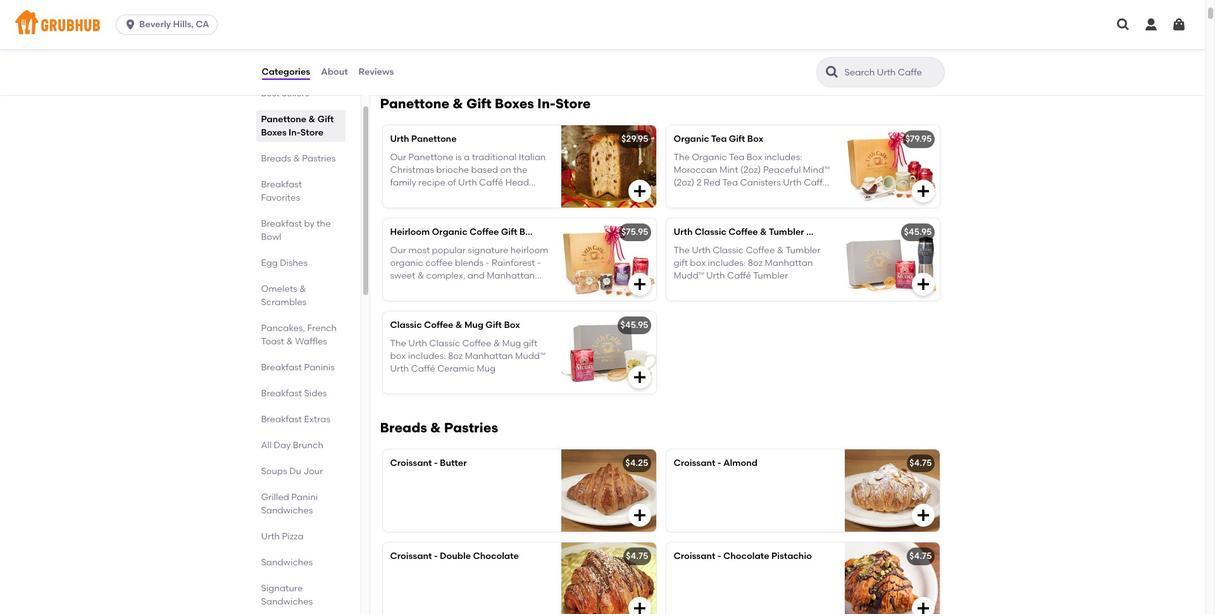 Task type: describe. For each thing, give the bounding box(es) containing it.
manhattan for tumbler
[[765, 258, 813, 268]]

2 sandwiches from the top
[[261, 557, 313, 568]]

best sellers
[[261, 88, 309, 99]]

0 vertical spatial breads
[[261, 153, 291, 164]]

extras
[[304, 414, 331, 425]]

ceramic
[[438, 364, 475, 374]]

0 vertical spatial (2oz)
[[741, 165, 762, 175]]

1 chocolate from the left
[[473, 551, 519, 562]]

0 vertical spatial breads & pastries
[[261, 153, 336, 164]]

sandwiches inside grilled panini sandwiches
[[261, 505, 313, 516]]

the organic tea box includes: moroccan mint (2oz) peaceful mind™ (2oz) 2 red tea canisters urth caffé tea infuser mug perfect tea spoon 8oz honey 3 sugar sticks
[[674, 152, 830, 214]]

svg image for $75.95
[[632, 277, 648, 292]]

scrambles
[[261, 297, 307, 308]]

& down the sellers at the top left of the page
[[309, 114, 316, 125]]

heirloom organic coffee gift box image
[[561, 219, 656, 301]]

box inside the organic tea box includes: moroccan mint (2oz) peaceful mind™ (2oz) 2 red tea canisters urth caffé tea infuser mug perfect tea spoon 8oz honey 3 sugar sticks
[[747, 152, 763, 163]]

& up croissant - butter
[[431, 420, 441, 436]]

pancakes,
[[261, 323, 305, 334]]

$4.75 for croissant - chocolate pistachio
[[910, 551, 933, 562]]

panettone inside panettone & gift boxes  in-store
[[261, 114, 307, 125]]

svg image for croissant - almond image
[[916, 508, 931, 523]]

sides
[[304, 388, 327, 399]]

& up breakfast favorites at the top left of page
[[293, 153, 300, 164]]

signature
[[261, 583, 303, 594]]

favorites
[[261, 193, 300, 203]]

$79.95
[[906, 134, 933, 145]]

the for the urth classic coffee & mug gift box includes:  8oz manhattan mudd™ urth caffé ceramic mug
[[390, 338, 407, 349]]

mug right ceramic
[[477, 364, 496, 374]]

organic for the organic tea box includes: moroccan mint (2oz) peaceful mind™ (2oz) 2 red tea canisters urth caffé tea infuser mug perfect tea spoon 8oz honey 3 sugar sticks
[[692, 152, 728, 163]]

mug down classic coffee & mug gift box in the left of the page
[[503, 338, 521, 349]]

box for the urth classic coffee & tumbler gift box includes:  8oz manhattan mudd™ urth caffé tumbler
[[691, 258, 706, 268]]

pizza
[[282, 531, 304, 542]]

breakfast extras
[[261, 414, 331, 425]]

classic coffee & mug gift box
[[390, 320, 520, 331]]

pistachio
[[772, 551, 812, 562]]

about button
[[321, 49, 349, 95]]

waffles
[[295, 336, 327, 347]]

urth inside the organic tea box includes: moroccan mint (2oz) peaceful mind™ (2oz) 2 red tea canisters urth caffé tea infuser mug perfect tea spoon 8oz honey 3 sugar sticks
[[783, 177, 802, 188]]

8oz for the urth classic coffee & mug gift box includes:  8oz manhattan mudd™ urth caffé ceramic mug
[[448, 351, 463, 362]]

jour
[[304, 466, 323, 477]]

best
[[261, 88, 280, 99]]

breakfast for breakfast extras
[[261, 414, 302, 425]]

8oz for the urth classic coffee & tumbler gift box includes:  8oz manhattan mudd™ urth caffé tumbler
[[748, 258, 763, 268]]

breakfast for breakfast favorites
[[261, 179, 302, 190]]

omelets
[[261, 284, 298, 294]]

$4.25
[[626, 458, 649, 469]]

urth classic coffee & tumbler gift box image
[[845, 219, 940, 301]]

urth panettone image
[[561, 126, 656, 208]]

day
[[274, 440, 291, 451]]

Search Urth Caffe search field
[[844, 66, 941, 79]]

8oz inside the organic tea box includes: moroccan mint (2oz) peaceful mind™ (2oz) 2 red tea canisters urth caffé tea infuser mug perfect tea spoon 8oz honey 3 sugar sticks
[[674, 203, 689, 214]]

canisters
[[741, 177, 781, 188]]

mind™
[[804, 165, 830, 175]]

$4.75 for croissant - almond
[[910, 458, 933, 469]]

search icon image
[[825, 65, 840, 80]]

0 vertical spatial in-
[[538, 96, 556, 112]]

organic for heirloom organic coffee gift box
[[432, 227, 468, 238]]

toast
[[261, 336, 284, 347]]

soups
[[261, 466, 287, 477]]

signature sandwiches
[[261, 583, 313, 607]]

manhattan for mug
[[465, 351, 513, 362]]

the urth classic coffee & mug gift box includes:  8oz manhattan mudd™ urth caffé ceramic mug
[[390, 338, 546, 374]]

heirloom
[[390, 227, 430, 238]]

perfect
[[744, 190, 775, 201]]

breakfast sides
[[261, 388, 327, 399]]

$29.95
[[622, 134, 649, 145]]

svg image for $4.75
[[632, 601, 648, 614]]

croissant - double chocolate
[[390, 551, 519, 562]]

& inside the urth classic coffee & tumbler gift box includes:  8oz manhattan mudd™ urth caffé tumbler
[[777, 245, 784, 256]]

red
[[704, 177, 721, 188]]

0 horizontal spatial pastries
[[302, 153, 336, 164]]

peaceful
[[764, 165, 801, 175]]

$4.75 for croissant - double chocolate
[[626, 551, 649, 562]]

0 vertical spatial organic
[[674, 134, 710, 145]]

french
[[307, 323, 337, 334]]

croissant - butter
[[390, 458, 467, 469]]

1 vertical spatial tumbler
[[786, 245, 821, 256]]

the urth classic coffee & tumbler gift box includes:  8oz manhattan mudd™ urth caffé tumbler
[[674, 245, 821, 281]]

breakfast paninis
[[261, 362, 335, 373]]

the for the urth classic coffee & tumbler gift box includes:  8oz manhattan mudd™ urth caffé tumbler
[[674, 245, 690, 256]]

categories button
[[261, 49, 311, 95]]

beverly
[[139, 19, 171, 30]]

ca
[[196, 19, 209, 30]]

$75.95
[[622, 227, 649, 238]]

$45.95 for the urth classic coffee & mug gift box includes:  8oz manhattan mudd™ urth caffé ceramic mug
[[621, 320, 649, 331]]

& inside pancakes, french toast & waffles
[[287, 336, 293, 347]]

reviews
[[359, 66, 394, 77]]

breakfast for breakfast paninis
[[261, 362, 302, 373]]

breakfast for breakfast by the bowl
[[261, 218, 302, 229]]

urth classic coffee & tumbler gift box
[[674, 227, 841, 238]]

sellers
[[282, 88, 309, 99]]

2 chocolate from the left
[[724, 551, 770, 562]]

grilled
[[261, 492, 289, 503]]

classic inside the urth classic coffee & tumbler gift box includes:  8oz manhattan mudd™ urth caffé tumbler
[[713, 245, 744, 256]]

$12.95 +
[[733, 40, 764, 51]]

urth pizza
[[261, 531, 304, 542]]

& inside omelets & scrambles
[[300, 284, 306, 294]]

croissant - chocolate pistachio image
[[845, 543, 940, 614]]

hills,
[[173, 19, 194, 30]]

reviews button
[[358, 49, 395, 95]]

$8.50 +
[[392, 40, 421, 51]]

1 vertical spatial pastries
[[444, 420, 498, 436]]

beverly hills, ca
[[139, 19, 209, 30]]

3
[[721, 203, 726, 214]]

gift for the urth classic coffee & mug gift box includes:  8oz manhattan mudd™ urth caffé ceramic mug
[[524, 338, 538, 349]]

& up urth panettone
[[453, 96, 463, 112]]

spoon
[[794, 190, 822, 201]]

bowl
[[261, 232, 282, 243]]

egg dishes
[[261, 258, 308, 269]]



Task type: locate. For each thing, give the bounding box(es) containing it.
all day brunch
[[261, 440, 324, 451]]

urth panettone
[[390, 134, 457, 145]]

in- inside panettone & gift boxes  in-store
[[289, 127, 301, 138]]

includes: inside the urth classic coffee & mug gift box includes:  8oz manhattan mudd™ urth caffé ceramic mug
[[408, 351, 446, 362]]

moroccan
[[674, 165, 718, 175]]

2 + from the left
[[758, 40, 764, 51]]

1 vertical spatial mudd™
[[515, 351, 546, 362]]

3 breakfast from the top
[[261, 362, 302, 373]]

gift inside the urth classic coffee & tumbler gift box includes:  8oz manhattan mudd™ urth caffé tumbler
[[674, 258, 688, 268]]

0 vertical spatial store
[[556, 96, 591, 112]]

gift for the urth classic coffee & tumbler gift box includes:  8oz manhattan mudd™ urth caffé tumbler
[[674, 258, 688, 268]]

0 vertical spatial panettone
[[380, 96, 450, 112]]

2 vertical spatial organic
[[432, 227, 468, 238]]

all
[[261, 440, 272, 451]]

& down pancakes,
[[287, 336, 293, 347]]

breads & pastries
[[261, 153, 336, 164], [380, 420, 498, 436]]

panini
[[292, 492, 318, 503]]

0 horizontal spatial breads
[[261, 153, 291, 164]]

0 horizontal spatial chocolate
[[473, 551, 519, 562]]

du
[[290, 466, 301, 477]]

croissant - almond image
[[845, 450, 940, 532]]

1 horizontal spatial gift
[[674, 258, 688, 268]]

svg image for croissant - butter image
[[632, 508, 648, 523]]

honey
[[691, 203, 719, 214]]

1 vertical spatial store
[[301, 127, 324, 138]]

& down sticks
[[761, 227, 767, 238]]

+ for $8.50 +
[[416, 40, 421, 51]]

1 vertical spatial breads
[[380, 420, 427, 436]]

includes: down urth classic coffee & tumbler gift box
[[708, 258, 746, 268]]

0 vertical spatial gift
[[674, 258, 688, 268]]

beverly hills, ca button
[[116, 15, 223, 35]]

croissant
[[390, 458, 432, 469], [674, 458, 716, 469], [390, 551, 432, 562], [674, 551, 716, 562]]

omelets & scrambles
[[261, 284, 307, 308]]

paninis
[[304, 362, 335, 373]]

1 vertical spatial sandwiches
[[261, 557, 313, 568]]

1 vertical spatial caffé
[[728, 271, 752, 281]]

svg image for the urth classic coffee & tumbler gift box image
[[916, 277, 931, 292]]

caffé inside the organic tea box includes: moroccan mint (2oz) peaceful mind™ (2oz) 2 red tea canisters urth caffé tea infuser mug perfect tea spoon 8oz honey 3 sugar sticks
[[804, 177, 828, 188]]

double
[[440, 551, 471, 562]]

breakfast up bowl
[[261, 218, 302, 229]]

& down classic coffee & mug gift box in the left of the page
[[494, 338, 500, 349]]

1 vertical spatial organic
[[692, 152, 728, 163]]

includes: inside the urth classic coffee & tumbler gift box includes:  8oz manhattan mudd™ urth caffé tumbler
[[708, 258, 746, 268]]

chocolate right double
[[473, 551, 519, 562]]

1 vertical spatial (2oz)
[[674, 177, 695, 188]]

1 vertical spatial the
[[674, 245, 690, 256]]

$45.95
[[905, 227, 933, 238], [621, 320, 649, 331]]

breakfast inside breakfast by the bowl
[[261, 218, 302, 229]]

1 horizontal spatial 8oz
[[674, 203, 689, 214]]

caffé for the urth classic coffee & mug gift box includes:  8oz manhattan mudd™ urth caffé ceramic mug
[[411, 364, 435, 374]]

0 horizontal spatial 8oz
[[448, 351, 463, 362]]

- for almond
[[718, 458, 722, 469]]

2 vertical spatial sandwiches
[[261, 597, 313, 607]]

main navigation navigation
[[0, 0, 1206, 49]]

mug
[[723, 190, 742, 201], [465, 320, 484, 331], [503, 338, 521, 349], [477, 364, 496, 374]]

breakfast favorites
[[261, 179, 302, 203]]

0 vertical spatial $45.95
[[905, 227, 933, 238]]

svg image for croissant - chocolate pistachio image
[[916, 601, 931, 614]]

0 horizontal spatial manhattan
[[465, 351, 513, 362]]

includes: up ceramic
[[408, 351, 446, 362]]

croissant for croissant - almond
[[674, 458, 716, 469]]

croissant for croissant - double chocolate
[[390, 551, 432, 562]]

includes: inside the organic tea box includes: moroccan mint (2oz) peaceful mind™ (2oz) 2 red tea canisters urth caffé tea infuser mug perfect tea spoon 8oz honey 3 sugar sticks
[[765, 152, 803, 163]]

0 horizontal spatial store
[[301, 127, 324, 138]]

butter
[[440, 458, 467, 469]]

chocolate left "pistachio" on the bottom
[[724, 551, 770, 562]]

1 horizontal spatial manhattan
[[765, 258, 813, 268]]

infuser
[[692, 190, 721, 201]]

8oz left honey at the top right of the page
[[674, 203, 689, 214]]

$12.95
[[733, 40, 758, 51]]

the
[[674, 152, 690, 163], [674, 245, 690, 256], [390, 338, 407, 349]]

by
[[304, 218, 315, 229]]

mudd™ for the urth classic coffee & tumbler gift box includes:  8oz manhattan mudd™ urth caffé tumbler
[[674, 271, 705, 281]]

-
[[434, 458, 438, 469], [718, 458, 722, 469], [434, 551, 438, 562], [718, 551, 722, 562]]

caffé inside the urth classic coffee & tumbler gift box includes:  8oz manhattan mudd™ urth caffé tumbler
[[728, 271, 752, 281]]

caffé
[[804, 177, 828, 188], [728, 271, 752, 281], [411, 364, 435, 374]]

mug up the urth classic coffee & mug gift box includes:  8oz manhattan mudd™ urth caffé ceramic mug
[[465, 320, 484, 331]]

0 horizontal spatial gift
[[524, 338, 538, 349]]

& down urth classic coffee & tumbler gift box
[[777, 245, 784, 256]]

box for the urth classic coffee & mug gift box includes:  8oz manhattan mudd™ urth caffé ceramic mug
[[390, 351, 406, 362]]

includes: for the urth classic coffee & mug gift box includes:  8oz manhattan mudd™ urth caffé ceramic mug
[[408, 351, 446, 362]]

- for double
[[434, 551, 438, 562]]

2 vertical spatial 8oz
[[448, 351, 463, 362]]

8oz inside the urth classic coffee & tumbler gift box includes:  8oz manhattan mudd™ urth caffé tumbler
[[748, 258, 763, 268]]

svg image inside beverly hills, ca button
[[124, 18, 137, 31]]

the inside the organic tea box includes: moroccan mint (2oz) peaceful mind™ (2oz) 2 red tea canisters urth caffé tea infuser mug perfect tea spoon 8oz honey 3 sugar sticks
[[674, 152, 690, 163]]

croissant - butter image
[[561, 450, 656, 532]]

0 vertical spatial box
[[691, 258, 706, 268]]

svg image inside main navigation navigation
[[1116, 17, 1132, 32]]

brunch
[[293, 440, 324, 451]]

manhattan inside the urth classic coffee & mug gift box includes:  8oz manhattan mudd™ urth caffé ceramic mug
[[465, 351, 513, 362]]

1 vertical spatial breads & pastries
[[380, 420, 498, 436]]

8oz down urth classic coffee & tumbler gift box
[[748, 258, 763, 268]]

mudd™ inside the urth classic coffee & tumbler gift box includes:  8oz manhattan mudd™ urth caffé tumbler
[[674, 271, 705, 281]]

1 vertical spatial boxes
[[261, 127, 287, 138]]

box
[[748, 134, 764, 145], [747, 152, 763, 163], [520, 227, 536, 238], [825, 227, 841, 238], [504, 320, 520, 331]]

1 horizontal spatial chocolate
[[724, 551, 770, 562]]

0 horizontal spatial mudd™
[[515, 351, 546, 362]]

+ for $12.95 +
[[758, 40, 764, 51]]

manhattan
[[765, 258, 813, 268], [465, 351, 513, 362]]

caffé left ceramic
[[411, 364, 435, 374]]

1 horizontal spatial store
[[556, 96, 591, 112]]

the
[[317, 218, 331, 229]]

1 vertical spatial gift
[[524, 338, 538, 349]]

1 + from the left
[[416, 40, 421, 51]]

- for chocolate
[[718, 551, 722, 562]]

breakfast
[[261, 179, 302, 190], [261, 218, 302, 229], [261, 362, 302, 373], [261, 388, 302, 399], [261, 414, 302, 425]]

1 horizontal spatial breads
[[380, 420, 427, 436]]

about
[[321, 66, 348, 77]]

svg image for organic tea gift box image
[[916, 184, 931, 199]]

soups du jour
[[261, 466, 323, 477]]

0 horizontal spatial (2oz)
[[674, 177, 695, 188]]

breakfast up breakfast extras
[[261, 388, 302, 399]]

breakfast up day at the bottom of the page
[[261, 414, 302, 425]]

1 vertical spatial panettone
[[261, 114, 307, 125]]

0 vertical spatial boxes
[[495, 96, 534, 112]]

the inside the urth classic coffee & mug gift box includes:  8oz manhattan mudd™ urth caffé ceramic mug
[[390, 338, 407, 349]]

panettone & gift boxes  in-store
[[380, 96, 591, 112], [261, 114, 334, 138]]

2 horizontal spatial caffé
[[804, 177, 828, 188]]

box inside the urth classic coffee & tumbler gift box includes:  8oz manhattan mudd™ urth caffé tumbler
[[691, 258, 706, 268]]

& up the urth classic coffee & mug gift box includes:  8oz manhattan mudd™ urth caffé ceramic mug
[[456, 320, 463, 331]]

svg image for $45.95
[[632, 370, 648, 385]]

0 vertical spatial panettone & gift boxes  in-store
[[380, 96, 591, 112]]

1 horizontal spatial pastries
[[444, 420, 498, 436]]

0 vertical spatial mudd™
[[674, 271, 705, 281]]

0 horizontal spatial box
[[390, 351, 406, 362]]

1 horizontal spatial box
[[691, 258, 706, 268]]

sandwiches down urth pizza
[[261, 557, 313, 568]]

caffé for the urth classic coffee & tumbler gift box includes:  8oz manhattan mudd™ urth caffé tumbler
[[728, 271, 752, 281]]

includes:
[[765, 152, 803, 163], [708, 258, 746, 268], [408, 351, 446, 362]]

the for the organic tea box includes: moroccan mint (2oz) peaceful mind™ (2oz) 2 red tea canisters urth caffé tea infuser mug perfect tea spoon 8oz honey 3 sugar sticks
[[674, 152, 690, 163]]

tumbler
[[769, 227, 805, 238], [786, 245, 821, 256], [754, 271, 789, 281]]

2 horizontal spatial 8oz
[[748, 258, 763, 268]]

classic inside the urth classic coffee & mug gift box includes:  8oz manhattan mudd™ urth caffé ceramic mug
[[430, 338, 460, 349]]

1 vertical spatial 8oz
[[748, 258, 763, 268]]

heirloom organic coffee gift box
[[390, 227, 536, 238]]

svg image for urth panettone image
[[632, 184, 648, 199]]

0 vertical spatial caffé
[[804, 177, 828, 188]]

$4.75
[[910, 458, 933, 469], [626, 551, 649, 562], [910, 551, 933, 562]]

tea
[[712, 134, 727, 145], [730, 152, 745, 163], [723, 177, 739, 188], [674, 190, 690, 201], [777, 190, 792, 201]]

caffé down urth classic coffee & tumbler gift box
[[728, 271, 752, 281]]

gift
[[674, 258, 688, 268], [524, 338, 538, 349]]

sugar
[[728, 203, 754, 214]]

1 vertical spatial box
[[390, 351, 406, 362]]

1 vertical spatial panettone & gift boxes  in-store
[[261, 114, 334, 138]]

almond
[[724, 458, 758, 469]]

1 horizontal spatial panettone & gift boxes  in-store
[[380, 96, 591, 112]]

(2oz) left 2
[[674, 177, 695, 188]]

mug inside the organic tea box includes: moroccan mint (2oz) peaceful mind™ (2oz) 2 red tea canisters urth caffé tea infuser mug perfect tea spoon 8oz honey 3 sugar sticks
[[723, 190, 742, 201]]

8oz inside the urth classic coffee & mug gift box includes:  8oz manhattan mudd™ urth caffé ceramic mug
[[448, 351, 463, 362]]

breads up croissant - butter
[[380, 420, 427, 436]]

organic tea gift box image
[[845, 126, 940, 208]]

manhattan up ceramic
[[465, 351, 513, 362]]

1 horizontal spatial breads & pastries
[[380, 420, 498, 436]]

1 horizontal spatial boxes
[[495, 96, 534, 112]]

gift
[[467, 96, 492, 112], [318, 114, 334, 125], [729, 134, 746, 145], [501, 227, 518, 238], [807, 227, 823, 238], [486, 320, 502, 331]]

gift inside the urth classic coffee & mug gift box includes:  8oz manhattan mudd™ urth caffé ceramic mug
[[524, 338, 538, 349]]

svg image
[[1116, 17, 1132, 32], [632, 277, 648, 292], [632, 370, 648, 385], [632, 601, 648, 614]]

$45.95 for the urth classic coffee & tumbler gift box includes:  8oz manhattan mudd™ urth caffé tumbler
[[905, 227, 933, 238]]

grilled panini sandwiches
[[261, 492, 318, 516]]

1 sandwiches from the top
[[261, 505, 313, 516]]

croissant for croissant - chocolate pistachio
[[674, 551, 716, 562]]

breads up breakfast favorites at the top left of page
[[261, 153, 291, 164]]

0 horizontal spatial caffé
[[411, 364, 435, 374]]

2 vertical spatial tumbler
[[754, 271, 789, 281]]

2 vertical spatial caffé
[[411, 364, 435, 374]]

8oz
[[674, 203, 689, 214], [748, 258, 763, 268], [448, 351, 463, 362]]

$8.50
[[392, 40, 416, 51]]

caffé inside the urth classic coffee & mug gift box includes:  8oz manhattan mudd™ urth caffé ceramic mug
[[411, 364, 435, 374]]

1 horizontal spatial $45.95
[[905, 227, 933, 238]]

0 vertical spatial includes:
[[765, 152, 803, 163]]

1 breakfast from the top
[[261, 179, 302, 190]]

0 horizontal spatial +
[[416, 40, 421, 51]]

egg
[[261, 258, 278, 269]]

5 breakfast from the top
[[261, 414, 302, 425]]

0 horizontal spatial in-
[[289, 127, 301, 138]]

1 horizontal spatial +
[[758, 40, 764, 51]]

breads & pastries up breakfast favorites at the top left of page
[[261, 153, 336, 164]]

1 vertical spatial manhattan
[[465, 351, 513, 362]]

2 vertical spatial includes:
[[408, 351, 446, 362]]

4 breakfast from the top
[[261, 388, 302, 399]]

& inside the urth classic coffee & mug gift box includes:  8oz manhattan mudd™ urth caffé ceramic mug
[[494, 338, 500, 349]]

1 vertical spatial includes:
[[708, 258, 746, 268]]

0 horizontal spatial breads & pastries
[[261, 153, 336, 164]]

0 vertical spatial tumbler
[[769, 227, 805, 238]]

2 vertical spatial panettone
[[412, 134, 457, 145]]

1 horizontal spatial caffé
[[728, 271, 752, 281]]

(2oz) up canisters
[[741, 165, 762, 175]]

croissant for croissant - butter
[[390, 458, 432, 469]]

coffee inside the urth classic coffee & tumbler gift box includes:  8oz manhattan mudd™ urth caffé tumbler
[[746, 245, 775, 256]]

breakfast up favorites
[[261, 179, 302, 190]]

8oz up ceramic
[[448, 351, 463, 362]]

mint
[[720, 165, 739, 175]]

1 horizontal spatial includes:
[[708, 258, 746, 268]]

0 vertical spatial pastries
[[302, 153, 336, 164]]

organic tea gift box
[[674, 134, 764, 145]]

0 vertical spatial manhattan
[[765, 258, 813, 268]]

2
[[697, 177, 702, 188]]

urth
[[390, 134, 409, 145], [783, 177, 802, 188], [674, 227, 693, 238], [692, 245, 711, 256], [707, 271, 725, 281], [409, 338, 427, 349], [390, 364, 409, 374], [261, 531, 280, 542]]

manhattan down urth classic coffee & tumbler gift box
[[765, 258, 813, 268]]

categories
[[262, 66, 310, 77]]

2 horizontal spatial includes:
[[765, 152, 803, 163]]

3 sandwiches from the top
[[261, 597, 313, 607]]

2 vertical spatial the
[[390, 338, 407, 349]]

croissant - almond
[[674, 458, 758, 469]]

breakfast down toast at the left of page
[[261, 362, 302, 373]]

1 horizontal spatial mudd™
[[674, 271, 705, 281]]

1 vertical spatial in-
[[289, 127, 301, 138]]

& up scrambles
[[300, 284, 306, 294]]

manhattan inside the urth classic coffee & tumbler gift box includes:  8oz manhattan mudd™ urth caffé tumbler
[[765, 258, 813, 268]]

coffee
[[470, 227, 499, 238], [729, 227, 759, 238], [746, 245, 775, 256], [424, 320, 454, 331], [463, 338, 492, 349]]

2 breakfast from the top
[[261, 218, 302, 229]]

pancakes, french toast & waffles
[[261, 323, 337, 347]]

croissant - chocolate pistachio
[[674, 551, 812, 562]]

organic inside the organic tea box includes: moroccan mint (2oz) peaceful mind™ (2oz) 2 red tea canisters urth caffé tea infuser mug perfect tea spoon 8oz honey 3 sugar sticks
[[692, 152, 728, 163]]

classic
[[695, 227, 727, 238], [713, 245, 744, 256], [390, 320, 422, 331], [430, 338, 460, 349]]

box inside the urth classic coffee & mug gift box includes:  8oz manhattan mudd™ urth caffé ceramic mug
[[390, 351, 406, 362]]

coffee inside the urth classic coffee & mug gift box includes:  8oz manhattan mudd™ urth caffé ceramic mug
[[463, 338, 492, 349]]

chocolate
[[473, 551, 519, 562], [724, 551, 770, 562]]

0 vertical spatial 8oz
[[674, 203, 689, 214]]

includes: for the urth classic coffee & tumbler gift box includes:  8oz manhattan mudd™ urth caffé tumbler
[[708, 258, 746, 268]]

pastries
[[302, 153, 336, 164], [444, 420, 498, 436]]

0 horizontal spatial includes:
[[408, 351, 446, 362]]

breads & pastries up croissant - butter
[[380, 420, 498, 436]]

sandwiches down signature
[[261, 597, 313, 607]]

1 horizontal spatial (2oz)
[[741, 165, 762, 175]]

sandwiches down grilled
[[261, 505, 313, 516]]

0 vertical spatial the
[[674, 152, 690, 163]]

0 horizontal spatial panettone & gift boxes  in-store
[[261, 114, 334, 138]]

mudd™ inside the urth classic coffee & mug gift box includes:  8oz manhattan mudd™ urth caffé ceramic mug
[[515, 351, 546, 362]]

mug up sugar
[[723, 190, 742, 201]]

classic coffee & mug gift box image
[[561, 312, 656, 394]]

sticks
[[756, 203, 781, 214]]

breakfast by the bowl
[[261, 218, 331, 243]]

caffé down mind™
[[804, 177, 828, 188]]

the inside the urth classic coffee & tumbler gift box includes:  8oz manhattan mudd™ urth caffé tumbler
[[674, 245, 690, 256]]

1 vertical spatial $45.95
[[621, 320, 649, 331]]

(2oz)
[[741, 165, 762, 175], [674, 177, 695, 188]]

0 horizontal spatial boxes
[[261, 127, 287, 138]]

dishes
[[280, 258, 308, 269]]

mudd™ for the urth classic coffee & mug gift box includes:  8oz manhattan mudd™ urth caffé ceramic mug
[[515, 351, 546, 362]]

croissant - double chocolate image
[[561, 543, 656, 614]]

1 horizontal spatial in-
[[538, 96, 556, 112]]

svg image
[[1144, 17, 1160, 32], [1172, 17, 1187, 32], [124, 18, 137, 31], [632, 184, 648, 199], [916, 184, 931, 199], [916, 277, 931, 292], [632, 508, 648, 523], [916, 508, 931, 523], [916, 601, 931, 614]]

0 vertical spatial sandwiches
[[261, 505, 313, 516]]

0 horizontal spatial $45.95
[[621, 320, 649, 331]]

breakfast for breakfast sides
[[261, 388, 302, 399]]

in-
[[538, 96, 556, 112], [289, 127, 301, 138]]

includes: up peaceful
[[765, 152, 803, 163]]

- for butter
[[434, 458, 438, 469]]



Task type: vqa. For each thing, say whether or not it's contained in the screenshot.
the omelets & scrambles
yes



